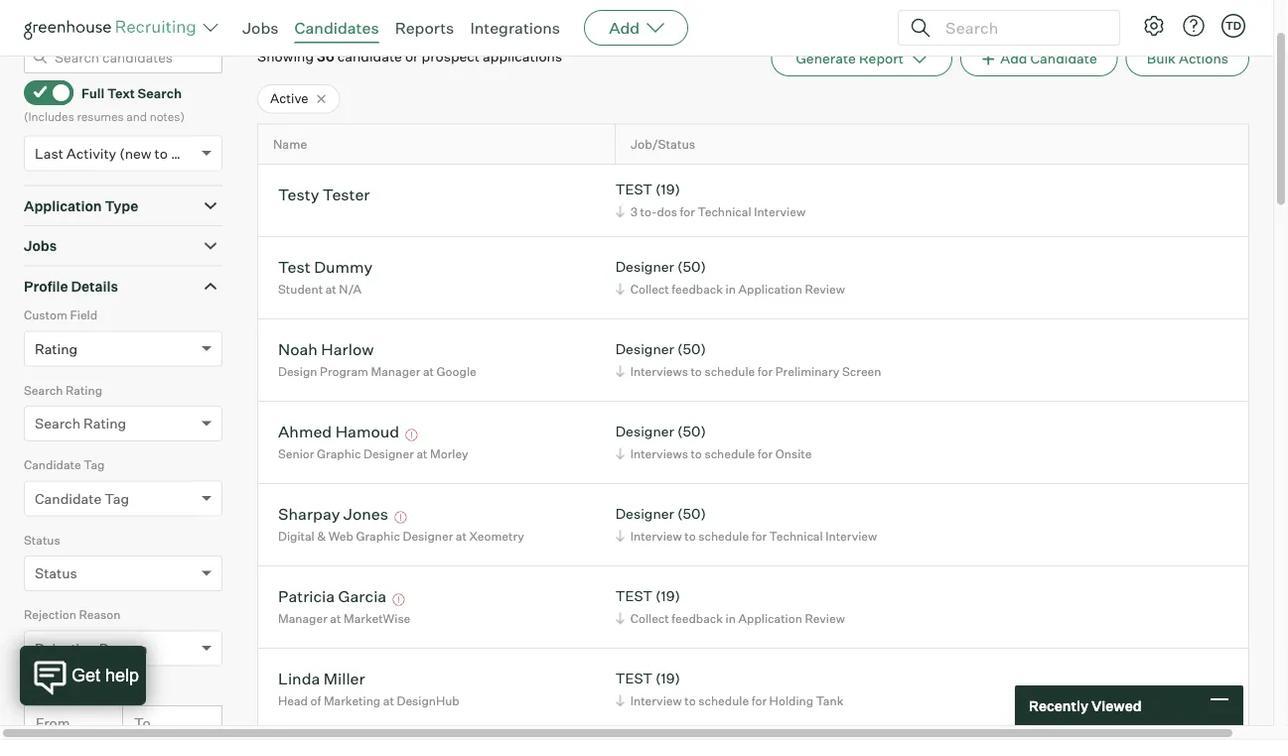 Task type: locate. For each thing, give the bounding box(es) containing it.
add candidate link
[[960, 41, 1118, 77]]

bulk actions link
[[1126, 41, 1249, 77]]

test for test (19) collect feedback in application review
[[615, 589, 653, 606]]

technical down onsite
[[769, 530, 823, 544]]

1 feedback from the top
[[672, 282, 723, 297]]

graphic
[[317, 447, 361, 462], [356, 530, 400, 544]]

last up from
[[24, 684, 48, 698]]

test (19) interview to schedule for holding tank
[[615, 671, 844, 709]]

collect feedback in application review link up test (19) interview to schedule for holding tank
[[613, 610, 850, 629]]

1 test from the top
[[615, 181, 653, 199]]

(19) inside test (19) interview to schedule for holding tank
[[656, 671, 680, 688]]

test dummy link
[[278, 257, 373, 280]]

ahmed hamoud
[[278, 422, 399, 442]]

schedule up designer (50) interviews to schedule for onsite at bottom
[[705, 365, 755, 380]]

profile
[[24, 278, 68, 296]]

(50) inside designer (50) interviews to schedule for preliminary screen
[[677, 341, 706, 359]]

to for designer (50) interview to schedule for technical interview
[[685, 530, 696, 544]]

integrations link
[[470, 18, 560, 38]]

(50) inside designer (50) collect feedback in application review
[[677, 259, 706, 276]]

technical
[[698, 205, 751, 220], [769, 530, 823, 544]]

at left xeometry
[[456, 530, 467, 544]]

for left onsite
[[758, 447, 773, 462]]

technical for (50)
[[769, 530, 823, 544]]

candidate down search rating element on the bottom left of page
[[24, 459, 81, 473]]

rating down rating 'option'
[[66, 384, 102, 398]]

test
[[278, 257, 311, 277]]

collect feedback in application review link for (50)
[[613, 280, 850, 299]]

collect for test
[[630, 612, 669, 627]]

for left preliminary
[[758, 365, 773, 380]]

application for designer (50)
[[738, 282, 802, 297]]

1 vertical spatial review
[[805, 612, 845, 627]]

0 vertical spatial last
[[35, 145, 63, 163]]

technical inside test (19) 3 to-dos for technical interview
[[698, 205, 751, 220]]

3 (50) from the top
[[677, 424, 706, 441]]

full text search (includes resumes and notes)
[[24, 85, 185, 124]]

candidate down search "text field"
[[1030, 50, 1097, 68]]

to inside designer (50) interviews to schedule for preliminary screen
[[691, 365, 702, 380]]

at inside linda miller head of marketing at designhub
[[383, 694, 394, 709]]

0 vertical spatial manager
[[371, 365, 420, 380]]

1 horizontal spatial manager
[[371, 365, 420, 380]]

2 vertical spatial application
[[738, 612, 802, 627]]

0 vertical spatial interviews
[[630, 365, 688, 380]]

test inside test (19) 3 to-dos for technical interview
[[615, 181, 653, 199]]

designer inside designer (50) interview to schedule for technical interview
[[615, 506, 674, 524]]

test
[[615, 181, 653, 199], [615, 589, 653, 606], [615, 671, 653, 688]]

and
[[126, 109, 147, 124]]

in up test (19) interview to schedule for holding tank
[[726, 612, 736, 627]]

1 review from the top
[[805, 282, 845, 297]]

collect feedback in application review link up designer (50) interviews to schedule for preliminary screen
[[613, 280, 850, 299]]

in inside test (19) collect feedback in application review
[[726, 612, 736, 627]]

Search text field
[[941, 13, 1101, 42]]

senior
[[278, 447, 314, 462]]

review up preliminary
[[805, 282, 845, 297]]

technical for (19)
[[698, 205, 751, 220]]

2 review from the top
[[805, 612, 845, 627]]

in
[[726, 282, 736, 297], [726, 612, 736, 627]]

technical right dos
[[698, 205, 751, 220]]

application up designer (50) interviews to schedule for preliminary screen
[[738, 282, 802, 297]]

schedule left holding
[[698, 694, 749, 709]]

candidate reports are now available! apply filters and select "view in app" element
[[771, 41, 952, 77]]

interviews inside designer (50) interviews to schedule for preliminary screen
[[630, 365, 688, 380]]

collect inside test (19) collect feedback in application review
[[630, 612, 669, 627]]

search rating
[[24, 384, 102, 398], [35, 416, 126, 433]]

to for last activity (new to old)
[[155, 145, 168, 163]]

interview inside test (19) 3 to-dos for technical interview
[[754, 205, 806, 220]]

jobs link
[[242, 18, 279, 38]]

activity down resumes
[[66, 145, 116, 163]]

jobs
[[242, 18, 279, 38], [24, 238, 57, 255]]

for inside designer (50) interviews to schedule for preliminary screen
[[758, 365, 773, 380]]

candidates link
[[294, 18, 379, 38]]

1 vertical spatial interviews
[[630, 447, 688, 462]]

test inside test (19) collect feedback in application review
[[615, 589, 653, 606]]

at right the marketing
[[383, 694, 394, 709]]

ahmed
[[278, 422, 332, 442]]

for inside test (19) interview to schedule for holding tank
[[752, 694, 767, 709]]

reason down status element
[[79, 609, 121, 623]]

for left holding
[[752, 694, 767, 709]]

for for test (19) 3 to-dos for technical interview
[[680, 205, 695, 220]]

0 vertical spatial candidate
[[1030, 50, 1097, 68]]

3
[[630, 205, 638, 220]]

interviews for designer (50) interviews to schedule for onsite
[[630, 447, 688, 462]]

testy
[[278, 185, 319, 205]]

designer (50) interview to schedule for technical interview
[[615, 506, 877, 544]]

4 (50) from the top
[[677, 506, 706, 524]]

feedback up test (19) interview to schedule for holding tank
[[672, 612, 723, 627]]

rejection reason down status element
[[24, 609, 121, 623]]

(50) up "interviews to schedule for onsite" link
[[677, 424, 706, 441]]

application up test (19) interview to schedule for holding tank
[[738, 612, 802, 627]]

for inside test (19) 3 to-dos for technical interview
[[680, 205, 695, 220]]

(50) up "interviews to schedule for preliminary screen" link
[[677, 341, 706, 359]]

at down the patricia garcia link
[[330, 612, 341, 627]]

1 collect feedback in application review link from the top
[[613, 280, 850, 299]]

graphic down "ahmed hamoud" link
[[317, 447, 361, 462]]

status
[[24, 534, 60, 548], [35, 566, 77, 583]]

1 vertical spatial rejection
[[35, 641, 96, 658]]

n/a
[[339, 282, 361, 297]]

review up the tank
[[805, 612, 845, 627]]

1 vertical spatial collect feedback in application review link
[[613, 610, 850, 629]]

0 horizontal spatial technical
[[698, 205, 751, 220]]

jobs up profile
[[24, 238, 57, 255]]

0 vertical spatial jobs
[[242, 18, 279, 38]]

in inside designer (50) collect feedback in application review
[[726, 282, 736, 297]]

1 vertical spatial reason
[[99, 641, 148, 658]]

last down "(includes"
[[35, 145, 63, 163]]

schedule left onsite
[[705, 447, 755, 462]]

application inside test (19) collect feedback in application review
[[738, 612, 802, 627]]

add
[[609, 18, 640, 38], [1000, 50, 1027, 68]]

ahmed hamoud link
[[278, 422, 399, 445]]

(new
[[119, 145, 152, 163]]

linda
[[278, 670, 320, 689]]

0 vertical spatial status
[[24, 534, 60, 548]]

0 vertical spatial technical
[[698, 205, 751, 220]]

2 vertical spatial test
[[615, 671, 653, 688]]

0 vertical spatial collect feedback in application review link
[[613, 280, 850, 299]]

activity up from
[[51, 684, 94, 698]]

2 in from the top
[[726, 612, 736, 627]]

3 (19) from the top
[[656, 671, 680, 688]]

1 vertical spatial collect
[[630, 612, 669, 627]]

add candidate
[[1000, 50, 1097, 68]]

schedule inside designer (50) interview to schedule for technical interview
[[698, 530, 749, 544]]

ahmed hamoud has been in onsite for more than 21 days image
[[403, 430, 421, 442]]

tester
[[323, 185, 370, 205]]

1 vertical spatial search rating
[[35, 416, 126, 433]]

in for (50)
[[726, 282, 736, 297]]

schedule for designer (50) interview to schedule for technical interview
[[698, 530, 749, 544]]

tag up status element
[[105, 491, 129, 508]]

recently
[[1029, 697, 1089, 715]]

sharpay
[[278, 505, 340, 525]]

review
[[805, 282, 845, 297], [805, 612, 845, 627]]

1 vertical spatial feedback
[[672, 612, 723, 627]]

application inside designer (50) collect feedback in application review
[[738, 282, 802, 297]]

noah harlow link
[[278, 340, 374, 363]]

designer inside designer (50) interviews to schedule for preliminary screen
[[615, 341, 674, 359]]

interviews
[[630, 365, 688, 380], [630, 447, 688, 462]]

0 vertical spatial (19)
[[656, 181, 680, 199]]

2 (50) from the top
[[677, 341, 706, 359]]

text
[[107, 85, 135, 101]]

to inside designer (50) interview to schedule for technical interview
[[685, 530, 696, 544]]

for for test (19) interview to schedule for holding tank
[[752, 694, 767, 709]]

field
[[70, 309, 97, 323]]

for up test (19) collect feedback in application review
[[752, 530, 767, 544]]

td button
[[1218, 10, 1249, 42]]

0 vertical spatial rating
[[35, 341, 78, 358]]

candidate tag up status element
[[35, 491, 129, 508]]

for inside designer (50) interviews to schedule for onsite
[[758, 447, 773, 462]]

feedback down 3 to-dos for technical interview link
[[672, 282, 723, 297]]

candidate
[[337, 48, 402, 66]]

schedule for designer (50) interviews to schedule for onsite
[[705, 447, 755, 462]]

active
[[270, 91, 308, 107]]

jobs up showing
[[242, 18, 279, 38]]

bulk actions
[[1147, 50, 1229, 68]]

0 vertical spatial feedback
[[672, 282, 723, 297]]

2 vertical spatial (19)
[[656, 671, 680, 688]]

1 vertical spatial status
[[35, 566, 77, 583]]

feedback
[[672, 282, 723, 297], [672, 612, 723, 627]]

in up designer (50) interviews to schedule for preliminary screen
[[726, 282, 736, 297]]

2 (19) from the top
[[656, 589, 680, 606]]

1 vertical spatial test
[[615, 589, 653, 606]]

custom field element
[[24, 307, 222, 382]]

review for (50)
[[805, 282, 845, 297]]

(50) inside designer (50) interview to schedule for technical interview
[[677, 506, 706, 524]]

(50) for designer (50) interview to schedule for technical interview
[[677, 506, 706, 524]]

manager inside noah harlow design program manager at google
[[371, 365, 420, 380]]

0 vertical spatial in
[[726, 282, 736, 297]]

rejection reason
[[24, 609, 121, 623], [35, 641, 148, 658]]

2 feedback from the top
[[672, 612, 723, 627]]

program
[[320, 365, 368, 380]]

1 vertical spatial add
[[1000, 50, 1027, 68]]

1 vertical spatial rating
[[66, 384, 102, 398]]

to inside test (19) interview to schedule for holding tank
[[685, 694, 696, 709]]

1 collect from the top
[[630, 282, 669, 297]]

add inside popup button
[[609, 18, 640, 38]]

1 vertical spatial candidate tag
[[35, 491, 129, 508]]

&
[[317, 530, 326, 544]]

at left n/a at the top of the page
[[325, 282, 336, 297]]

(50) inside designer (50) interviews to schedule for onsite
[[677, 424, 706, 441]]

0 vertical spatial activity
[[66, 145, 116, 163]]

(50) down 3 to-dos for technical interview link
[[677, 259, 706, 276]]

test (19) 3 to-dos for technical interview
[[615, 181, 806, 220]]

schedule inside designer (50) interviews to schedule for onsite
[[705, 447, 755, 462]]

(19) for test (19) 3 to-dos for technical interview
[[656, 181, 680, 199]]

2 interviews from the top
[[630, 447, 688, 462]]

0 vertical spatial test
[[615, 181, 653, 199]]

to inside designer (50) interviews to schedule for onsite
[[691, 447, 702, 462]]

bulk
[[1147, 50, 1176, 68]]

(50) for designer (50) interviews to schedule for onsite
[[677, 424, 706, 441]]

dos
[[657, 205, 677, 220]]

for for designer (50) interviews to schedule for onsite
[[758, 447, 773, 462]]

preliminary
[[775, 365, 840, 380]]

patricia garcia link
[[278, 587, 387, 610]]

collect for designer
[[630, 282, 669, 297]]

1 in from the top
[[726, 282, 736, 297]]

designer for designer (50) interviews to schedule for preliminary screen
[[615, 341, 674, 359]]

1 horizontal spatial jobs
[[242, 18, 279, 38]]

last for last activity (new to old)
[[35, 145, 63, 163]]

interviews inside designer (50) interviews to schedule for onsite
[[630, 447, 688, 462]]

designer for designer (50) interview to schedule for technical interview
[[615, 506, 674, 524]]

for inside designer (50) interview to schedule for technical interview
[[752, 530, 767, 544]]

schedule inside test (19) interview to schedule for holding tank
[[698, 694, 749, 709]]

rating up candidate tag element
[[83, 416, 126, 433]]

1 horizontal spatial technical
[[769, 530, 823, 544]]

xeometry
[[469, 530, 524, 544]]

last activity (new to old) option
[[35, 145, 197, 163]]

collect feedback in application review link
[[613, 280, 850, 299], [613, 610, 850, 629]]

last activity (new to old)
[[35, 145, 197, 163]]

rating
[[35, 341, 78, 358], [66, 384, 102, 398], [83, 416, 126, 433]]

1 (50) from the top
[[677, 259, 706, 276]]

1 vertical spatial (19)
[[656, 589, 680, 606]]

1 horizontal spatial add
[[1000, 50, 1027, 68]]

application left type
[[24, 198, 102, 215]]

last for last activity
[[24, 684, 48, 698]]

activity
[[66, 145, 116, 163], [51, 684, 94, 698]]

0 vertical spatial search rating
[[24, 384, 102, 398]]

3 to-dos for technical interview link
[[613, 203, 811, 222]]

rejection reason element
[[24, 607, 222, 682]]

type
[[105, 198, 138, 215]]

1 vertical spatial technical
[[769, 530, 823, 544]]

prospect
[[422, 48, 480, 66]]

0 horizontal spatial jobs
[[24, 238, 57, 255]]

designer (50) interviews to schedule for preliminary screen
[[615, 341, 881, 380]]

to
[[155, 145, 168, 163], [691, 365, 702, 380], [691, 447, 702, 462], [685, 530, 696, 544], [685, 694, 696, 709]]

0 horizontal spatial add
[[609, 18, 640, 38]]

3 test from the top
[[615, 671, 653, 688]]

holding
[[769, 694, 814, 709]]

test dummy student at n/a
[[278, 257, 373, 297]]

sharpay jones has been in technical interview for more than 14 days image
[[392, 513, 410, 525]]

schedule inside designer (50) interviews to schedule for preliminary screen
[[705, 365, 755, 380]]

2 collect feedback in application review link from the top
[[613, 610, 850, 629]]

rating down 'custom field'
[[35, 341, 78, 358]]

hamoud
[[335, 422, 399, 442]]

2 collect from the top
[[630, 612, 669, 627]]

0 vertical spatial add
[[609, 18, 640, 38]]

search
[[138, 85, 182, 101], [24, 384, 63, 398], [35, 416, 80, 433]]

status up rejection reason element
[[35, 566, 77, 583]]

status down candidate tag element
[[24, 534, 60, 548]]

0 vertical spatial search
[[138, 85, 182, 101]]

(50) up interview to schedule for technical interview link
[[677, 506, 706, 524]]

2 test from the top
[[615, 589, 653, 606]]

designer inside designer (50) interviews to schedule for onsite
[[615, 424, 674, 441]]

schedule up test (19) collect feedback in application review
[[698, 530, 749, 544]]

at left google
[[423, 365, 434, 380]]

manager right program
[[371, 365, 420, 380]]

tag down search rating element on the bottom left of page
[[84, 459, 105, 473]]

td button
[[1222, 14, 1245, 38]]

at
[[325, 282, 336, 297], [423, 365, 434, 380], [417, 447, 428, 462], [456, 530, 467, 544], [330, 612, 341, 627], [383, 694, 394, 709]]

last
[[35, 145, 63, 163], [24, 684, 48, 698]]

manager down patricia on the bottom left
[[278, 612, 328, 627]]

0 horizontal spatial manager
[[278, 612, 328, 627]]

to for designer (50) interviews to schedule for onsite
[[691, 447, 702, 462]]

0 vertical spatial review
[[805, 282, 845, 297]]

1 vertical spatial last
[[24, 684, 48, 698]]

collect inside designer (50) collect feedback in application review
[[630, 282, 669, 297]]

(50) for designer (50) collect feedback in application review
[[677, 259, 706, 276]]

feedback inside test (19) collect feedback in application review
[[672, 612, 723, 627]]

1 vertical spatial activity
[[51, 684, 94, 698]]

technical inside designer (50) interview to schedule for technical interview
[[769, 530, 823, 544]]

1 vertical spatial manager
[[278, 612, 328, 627]]

google
[[437, 365, 476, 380]]

rating inside custom field element
[[35, 341, 78, 358]]

0 vertical spatial collect
[[630, 282, 669, 297]]

candidate tag
[[24, 459, 105, 473], [35, 491, 129, 508]]

graphic down the jones on the bottom of page
[[356, 530, 400, 544]]

interviews for designer (50) interviews to schedule for preliminary screen
[[630, 365, 688, 380]]

0 vertical spatial candidate tag
[[24, 459, 105, 473]]

review inside designer (50) collect feedback in application review
[[805, 282, 845, 297]]

2 vertical spatial search
[[35, 416, 80, 433]]

review inside test (19) collect feedback in application review
[[805, 612, 845, 627]]

feedback inside designer (50) collect feedback in application review
[[672, 282, 723, 297]]

sharpay jones
[[278, 505, 388, 525]]

designer inside designer (50) collect feedback in application review
[[615, 259, 674, 276]]

1 interviews from the top
[[630, 365, 688, 380]]

(19) inside test (19) 3 to-dos for technical interview
[[656, 181, 680, 199]]

1 vertical spatial in
[[726, 612, 736, 627]]

1 vertical spatial application
[[738, 282, 802, 297]]

for right dos
[[680, 205, 695, 220]]

reason up "to"
[[99, 641, 148, 658]]

rejection reason up "last activity"
[[35, 641, 148, 658]]

2 vertical spatial candidate
[[35, 491, 102, 508]]

(19) inside test (19) collect feedback in application review
[[656, 589, 680, 606]]

last activity
[[24, 684, 94, 698]]

candidate up status element
[[35, 491, 102, 508]]

1 (19) from the top
[[656, 181, 680, 199]]

candidate tag down search rating element on the bottom left of page
[[24, 459, 105, 473]]

checkmark image
[[33, 86, 48, 100]]

test inside test (19) interview to schedule for holding tank
[[615, 671, 653, 688]]



Task type: describe. For each thing, give the bounding box(es) containing it.
viewed
[[1091, 697, 1142, 715]]

full
[[81, 85, 104, 101]]

details
[[71, 278, 118, 296]]

1 vertical spatial candidate
[[24, 459, 81, 473]]

at inside test dummy student at n/a
[[325, 282, 336, 297]]

feedback for (50)
[[672, 282, 723, 297]]

interviews to schedule for onsite link
[[613, 445, 817, 464]]

interview inside test (19) interview to schedule for holding tank
[[630, 694, 682, 709]]

marketwise
[[344, 612, 410, 627]]

actions
[[1179, 50, 1229, 68]]

0 vertical spatial graphic
[[317, 447, 361, 462]]

generate report
[[796, 50, 904, 68]]

search rating element
[[24, 382, 222, 457]]

to for designer (50) interviews to schedule for preliminary screen
[[691, 365, 702, 380]]

digital & web graphic designer at xeometry
[[278, 530, 524, 544]]

0 vertical spatial reason
[[79, 609, 121, 623]]

onsite
[[775, 447, 812, 462]]

generate report button
[[771, 41, 952, 77]]

application type
[[24, 198, 138, 215]]

showing 36 candidate or prospect applications
[[257, 48, 562, 66]]

for for designer (50) interviews to schedule for preliminary screen
[[758, 365, 773, 380]]

to for test (19) interview to schedule for holding tank
[[685, 694, 696, 709]]

sharpay jones link
[[278, 505, 388, 528]]

morley
[[430, 447, 468, 462]]

designhub
[[397, 694, 460, 709]]

recently viewed
[[1029, 697, 1142, 715]]

of
[[310, 694, 321, 709]]

to
[[134, 716, 151, 733]]

garcia
[[338, 587, 387, 607]]

schedule for designer (50) interviews to schedule for preliminary screen
[[705, 365, 755, 380]]

(includes
[[24, 109, 74, 124]]

test (19) collect feedback in application review
[[615, 589, 845, 627]]

designer for designer (50) collect feedback in application review
[[615, 259, 674, 276]]

generate
[[796, 50, 856, 68]]

36
[[317, 48, 334, 66]]

application for test (19)
[[738, 612, 802, 627]]

report
[[859, 50, 904, 68]]

status element
[[24, 532, 222, 607]]

(50) for designer (50) interviews to schedule for preliminary screen
[[677, 341, 706, 359]]

dummy
[[314, 257, 373, 277]]

Search candidates field
[[24, 41, 222, 74]]

or
[[405, 48, 419, 66]]

designer for designer (50) interviews to schedule for onsite
[[615, 424, 674, 441]]

from
[[36, 716, 70, 733]]

resumes
[[77, 109, 124, 124]]

manager at marketwise
[[278, 612, 410, 627]]

collect feedback in application review link for (19)
[[613, 610, 850, 629]]

reports
[[395, 18, 454, 38]]

td
[[1225, 19, 1242, 32]]

job/status
[[631, 137, 695, 153]]

1 vertical spatial search
[[24, 384, 63, 398]]

design
[[278, 365, 317, 380]]

integrations
[[470, 18, 560, 38]]

1 vertical spatial jobs
[[24, 238, 57, 255]]

interviews to schedule for preliminary screen link
[[613, 363, 886, 382]]

0 vertical spatial application
[[24, 198, 102, 215]]

add for add candidate
[[1000, 50, 1027, 68]]

patricia
[[278, 587, 335, 607]]

custom field
[[24, 309, 97, 323]]

0 vertical spatial rejection
[[24, 609, 76, 623]]

interview to schedule for technical interview link
[[613, 528, 882, 546]]

configure image
[[1142, 14, 1166, 38]]

applications
[[483, 48, 562, 66]]

candidates
[[294, 18, 379, 38]]

at inside noah harlow design program manager at google
[[423, 365, 434, 380]]

1 vertical spatial rejection reason
[[35, 641, 148, 658]]

noah harlow design program manager at google
[[278, 340, 476, 380]]

greenhouse recruiting image
[[24, 16, 203, 40]]

activity for last activity
[[51, 684, 94, 698]]

1 vertical spatial graphic
[[356, 530, 400, 544]]

name
[[273, 137, 307, 153]]

feedback for (19)
[[672, 612, 723, 627]]

showing
[[257, 48, 314, 66]]

activity for last activity (new to old)
[[66, 145, 116, 163]]

0 vertical spatial tag
[[84, 459, 105, 473]]

schedule for test (19) interview to schedule for holding tank
[[698, 694, 749, 709]]

testy tester
[[278, 185, 370, 205]]

2 vertical spatial rating
[[83, 416, 126, 433]]

candidate tag element
[[24, 457, 222, 532]]

notes)
[[150, 109, 185, 124]]

test for test (19) 3 to-dos for technical interview
[[615, 181, 653, 199]]

in for (19)
[[726, 612, 736, 627]]

testy tester link
[[278, 185, 370, 208]]

screen
[[842, 365, 881, 380]]

review for (19)
[[805, 612, 845, 627]]

linda miller link
[[278, 670, 365, 692]]

search inside full text search (includes resumes and notes)
[[138, 85, 182, 101]]

rating option
[[35, 341, 78, 358]]

at down ahmed hamoud has been in onsite for more than 21 days "image"
[[417, 447, 428, 462]]

student
[[278, 282, 323, 297]]

(19) for test (19) interview to schedule for holding tank
[[656, 671, 680, 688]]

reports link
[[395, 18, 454, 38]]

patricia garcia has been in application review for more than 5 days image
[[390, 595, 408, 607]]

noah
[[278, 340, 318, 360]]

patricia garcia
[[278, 587, 387, 607]]

(19) for test (19) collect feedback in application review
[[656, 589, 680, 606]]

tank
[[816, 694, 844, 709]]

linda miller head of marketing at designhub
[[278, 670, 460, 709]]

designer (50) collect feedback in application review
[[615, 259, 845, 297]]

custom
[[24, 309, 67, 323]]

test for test (19) interview to schedule for holding tank
[[615, 671, 653, 688]]

web
[[328, 530, 354, 544]]

head
[[278, 694, 308, 709]]

marketing
[[324, 694, 381, 709]]

miller
[[324, 670, 365, 689]]

harlow
[[321, 340, 374, 360]]

for for designer (50) interview to schedule for technical interview
[[752, 530, 767, 544]]

1 vertical spatial tag
[[105, 491, 129, 508]]

0 vertical spatial rejection reason
[[24, 609, 121, 623]]

add for add
[[609, 18, 640, 38]]

profile details
[[24, 278, 118, 296]]

old)
[[171, 145, 197, 163]]



Task type: vqa. For each thing, say whether or not it's contained in the screenshot.
to in the Designer (50) Interviews to schedule for Preliminary Screen
yes



